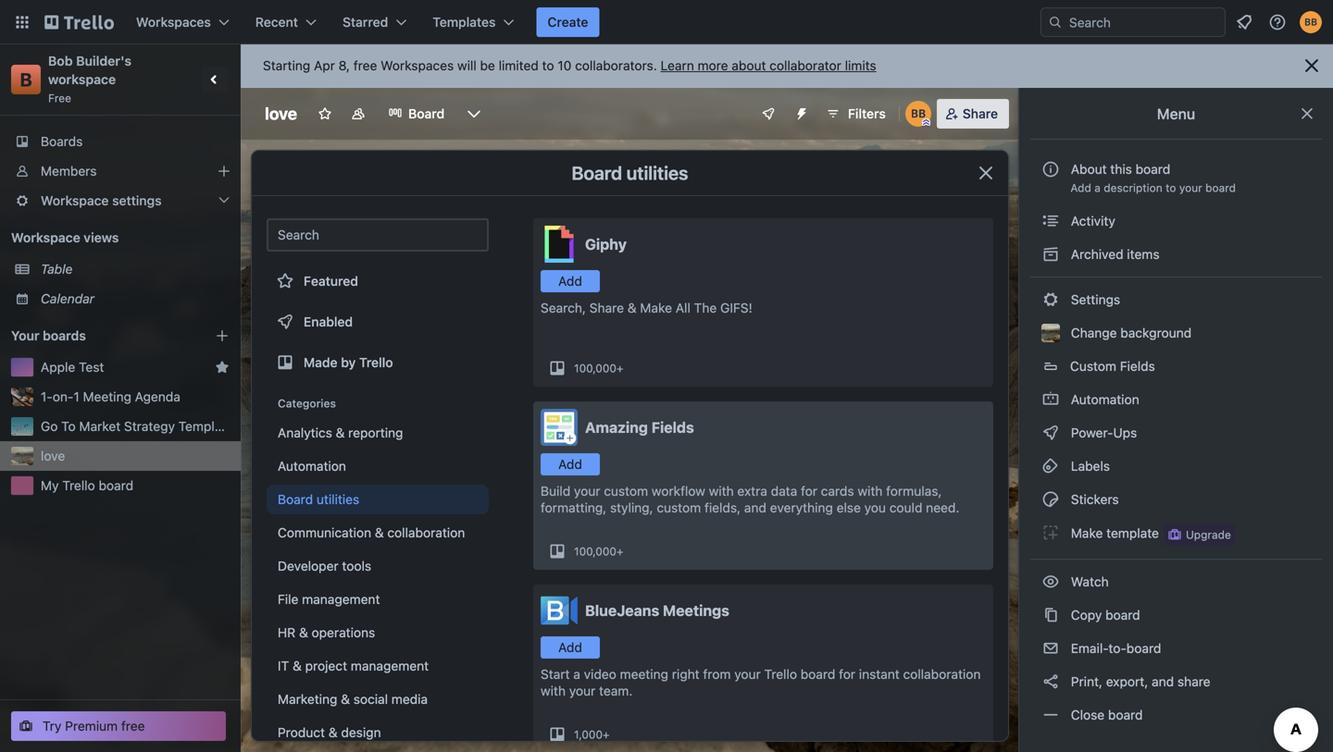 Task type: describe. For each thing, give the bounding box(es) containing it.
1
[[73, 389, 79, 405]]

your right from
[[735, 667, 761, 682]]

it
[[278, 659, 289, 674]]

for inside start a video meeting right from your trello board for instant collaboration with your team.
[[839, 667, 856, 682]]

description
[[1104, 181, 1163, 194]]

try
[[43, 719, 61, 734]]

go to market strategy template
[[41, 419, 233, 434]]

views
[[84, 230, 119, 245]]

learn more about collaborator limits link
[[661, 58, 877, 73]]

1 vertical spatial automation
[[278, 459, 346, 474]]

board up the print, export, and share
[[1127, 641, 1161, 656]]

upgrade button
[[1164, 524, 1235, 546]]

workspace settings button
[[0, 186, 241, 216]]

made by trello
[[304, 355, 393, 370]]

0 vertical spatial automation
[[1068, 392, 1139, 407]]

social
[[354, 692, 388, 707]]

+ for bluejeans
[[603, 729, 610, 742]]

archived items link
[[1031, 240, 1322, 269]]

change
[[1071, 325, 1117, 341]]

to-
[[1109, 641, 1127, 656]]

power ups image
[[761, 106, 776, 121]]

about
[[1071, 162, 1107, 177]]

search image
[[1048, 15, 1063, 30]]

add button for bluejeans meetings
[[541, 637, 600, 659]]

add for giphy
[[558, 274, 582, 289]]

copy
[[1071, 608, 1102, 623]]

star or unstar board image
[[318, 106, 332, 121]]

strategy
[[124, 419, 175, 434]]

members link
[[0, 156, 241, 186]]

email-to-board
[[1068, 641, 1161, 656]]

amazing
[[585, 419, 648, 437]]

power-
[[1071, 425, 1113, 441]]

board inside start a video meeting right from your trello board for instant collaboration with your team.
[[801, 667, 835, 682]]

settings
[[112, 193, 162, 208]]

100,000 for giphy
[[574, 362, 617, 375]]

team.
[[599, 684, 633, 699]]

1 horizontal spatial board
[[408, 106, 445, 121]]

table
[[41, 262, 73, 277]]

0 notifications image
[[1233, 11, 1256, 33]]

try premium free button
[[11, 712, 226, 742]]

developer tools link
[[267, 552, 489, 581]]

0 vertical spatial board utilities
[[572, 162, 688, 184]]

power-ups link
[[1031, 419, 1322, 448]]

share inside button
[[963, 106, 998, 121]]

sm image for email-to-board
[[1042, 640, 1060, 658]]

analytics
[[278, 425, 332, 441]]

1 vertical spatial trello
[[62, 478, 95, 493]]

you
[[864, 500, 886, 516]]

product
[[278, 725, 325, 741]]

marketing & social media link
[[267, 685, 489, 715]]

stickers link
[[1031, 485, 1322, 515]]

product & design
[[278, 725, 381, 741]]

calendar
[[41, 291, 94, 306]]

love link
[[41, 447, 230, 466]]

apr
[[314, 58, 335, 73]]

share button
[[937, 99, 1009, 129]]

automation image
[[787, 99, 813, 125]]

add board image
[[215, 329, 230, 344]]

a inside about this board add a description to your board
[[1095, 181, 1101, 194]]

limits
[[845, 58, 877, 73]]

back to home image
[[44, 7, 114, 37]]

apple
[[41, 360, 75, 375]]

recent button
[[244, 7, 328, 37]]

meeting
[[83, 389, 131, 405]]

fields,
[[705, 500, 741, 516]]

boards link
[[0, 127, 241, 156]]

filters
[[848, 106, 886, 121]]

primary element
[[0, 0, 1333, 44]]

enabled link
[[267, 304, 489, 341]]

fields for custom fields
[[1120, 359, 1155, 374]]

sm image for settings
[[1042, 291, 1060, 309]]

1 horizontal spatial trello
[[359, 355, 393, 370]]

+ for amazing
[[617, 545, 624, 558]]

builder's
[[76, 53, 132, 69]]

workspace
[[48, 72, 116, 87]]

sm image for watch
[[1042, 573, 1060, 592]]

& for operations
[[299, 625, 308, 641]]

sm image for print, export, and share
[[1042, 673, 1060, 692]]

starred icon image
[[215, 360, 230, 375]]

change background
[[1068, 325, 1192, 341]]

labels link
[[1031, 452, 1322, 481]]

workspace for workspace views
[[11, 230, 80, 245]]

workspace for workspace settings
[[41, 193, 109, 208]]

management inside it & project management link
[[351, 659, 429, 674]]

amazing fields
[[585, 419, 694, 437]]

go to market strategy template link
[[41, 418, 233, 436]]

upgrade
[[1186, 529, 1231, 542]]

this member is an admin of this board. image
[[922, 119, 930, 127]]

share
[[1178, 675, 1211, 690]]

& left all
[[628, 300, 637, 316]]

enabled
[[304, 314, 353, 330]]

100,000 + for giphy
[[574, 362, 624, 375]]

with inside start a video meeting right from your trello board for instant collaboration with your team.
[[541, 684, 566, 699]]

your
[[11, 328, 39, 344]]

add for bluejeans meetings
[[558, 640, 582, 656]]

activity
[[1068, 213, 1116, 229]]

2 horizontal spatial with
[[858, 484, 883, 499]]

0 horizontal spatial share
[[590, 300, 624, 316]]

workspace navigation collapse icon image
[[202, 67, 228, 93]]

sm image for labels
[[1042, 457, 1060, 476]]

filters button
[[820, 99, 891, 129]]

board up the to-
[[1106, 608, 1140, 623]]

extra
[[737, 484, 768, 499]]

1 horizontal spatial and
[[1152, 675, 1174, 690]]

meeting
[[620, 667, 668, 682]]

b link
[[11, 65, 41, 94]]

bob builder (bobbuilder40) image
[[905, 101, 931, 127]]

instant
[[859, 667, 900, 682]]

workflow
[[652, 484, 705, 499]]

my
[[41, 478, 59, 493]]

1-
[[41, 389, 53, 405]]

custom fields
[[1070, 359, 1155, 374]]

archived items
[[1068, 247, 1160, 262]]

background
[[1121, 325, 1192, 341]]

communication & collaboration
[[278, 525, 465, 541]]

workspace visible image
[[351, 106, 366, 121]]

custom fields button
[[1031, 352, 1322, 381]]

file
[[278, 592, 299, 607]]

board down "export,"
[[1108, 708, 1143, 723]]

settings link
[[1031, 285, 1322, 315]]

menu
[[1157, 105, 1195, 123]]

operations
[[312, 625, 375, 641]]

1 vertical spatial board
[[572, 162, 622, 184]]

print,
[[1071, 675, 1103, 690]]



Task type: locate. For each thing, give the bounding box(es) containing it.
0 vertical spatial workspace
[[41, 193, 109, 208]]

6 sm image from the top
[[1042, 524, 1060, 543]]

1 horizontal spatial to
[[1166, 181, 1176, 194]]

fields right amazing at the left of page
[[652, 419, 694, 437]]

0 vertical spatial utilities
[[627, 162, 688, 184]]

Search text field
[[267, 219, 489, 252]]

hr & operations link
[[267, 618, 489, 648]]

a down about
[[1095, 181, 1101, 194]]

email-to-board link
[[1031, 634, 1322, 664]]

file management
[[278, 592, 380, 607]]

to up activity link
[[1166, 181, 1176, 194]]

export,
[[1106, 675, 1148, 690]]

workspace down members
[[41, 193, 109, 208]]

1 sm image from the top
[[1042, 212, 1060, 231]]

utilities up giphy on the left top of page
[[627, 162, 688, 184]]

be
[[480, 58, 495, 73]]

sm image left print,
[[1042, 673, 1060, 692]]

1 vertical spatial add button
[[541, 454, 600, 476]]

2 vertical spatial +
[[603, 729, 610, 742]]

custom down workflow
[[657, 500, 701, 516]]

automation link up board utilities link
[[267, 452, 489, 481]]

Search field
[[1063, 8, 1225, 36]]

trello right from
[[764, 667, 797, 682]]

0 vertical spatial +
[[617, 362, 624, 375]]

automation down 'analytics'
[[278, 459, 346, 474]]

1 horizontal spatial love
[[265, 104, 297, 124]]

automation
[[1068, 392, 1139, 407], [278, 459, 346, 474]]

board down 'love' link
[[99, 478, 133, 493]]

0 horizontal spatial custom
[[604, 484, 648, 499]]

custom
[[604, 484, 648, 499], [657, 500, 701, 516]]

giphy
[[585, 236, 627, 253]]

0 vertical spatial collaboration
[[387, 525, 465, 541]]

make down stickers
[[1071, 526, 1103, 541]]

3 sm image from the top
[[1042, 424, 1060, 443]]

trello
[[359, 355, 393, 370], [62, 478, 95, 493], [764, 667, 797, 682]]

1 vertical spatial and
[[1152, 675, 1174, 690]]

sm image left email-
[[1042, 640, 1060, 658]]

2 vertical spatial trello
[[764, 667, 797, 682]]

sm image
[[1042, 212, 1060, 231], [1042, 291, 1060, 309], [1042, 424, 1060, 443], [1042, 457, 1060, 476], [1042, 491, 1060, 509], [1042, 524, 1060, 543], [1042, 640, 1060, 658], [1042, 673, 1060, 692], [1042, 706, 1060, 725]]

agenda
[[135, 389, 180, 405]]

sm image for activity
[[1042, 212, 1060, 231]]

custom
[[1070, 359, 1117, 374]]

featured link
[[267, 263, 489, 300]]

0 vertical spatial add button
[[541, 270, 600, 293]]

& down board utilities link
[[375, 525, 384, 541]]

9 sm image from the top
[[1042, 706, 1060, 725]]

0 vertical spatial love
[[265, 104, 297, 124]]

1 sm image from the top
[[1042, 245, 1060, 264]]

sm image left power-
[[1042, 424, 1060, 443]]

fields inside button
[[1120, 359, 1155, 374]]

change background link
[[1031, 319, 1322, 348]]

it & project management link
[[267, 652, 489, 681]]

sm image for make template
[[1042, 524, 1060, 543]]

+ up amazing at the left of page
[[617, 362, 624, 375]]

collaborator
[[770, 58, 842, 73]]

1 horizontal spatial fields
[[1120, 359, 1155, 374]]

& for collaboration
[[375, 525, 384, 541]]

and
[[744, 500, 767, 516], [1152, 675, 1174, 690]]

starting apr 8, free workspaces will be limited to 10 collaborators. learn more about collaborator limits
[[263, 58, 877, 73]]

print, export, and share
[[1068, 675, 1211, 690]]

0 horizontal spatial utilities
[[317, 492, 359, 507]]

0 vertical spatial management
[[302, 592, 380, 607]]

product & design link
[[267, 718, 489, 748]]

1 vertical spatial for
[[839, 667, 856, 682]]

sm image inside the labels link
[[1042, 457, 1060, 476]]

free right 8,
[[353, 58, 377, 73]]

board up communication
[[278, 492, 313, 507]]

activity link
[[1031, 206, 1322, 236]]

+ down team.
[[603, 729, 610, 742]]

sm image inside power-ups link
[[1042, 424, 1060, 443]]

0 vertical spatial share
[[963, 106, 998, 121]]

marketing
[[278, 692, 337, 707]]

1 horizontal spatial workspaces
[[381, 58, 454, 73]]

sm image left make template
[[1042, 524, 1060, 543]]

limited
[[499, 58, 539, 73]]

apple test
[[41, 360, 104, 375]]

1 vertical spatial workspace
[[11, 230, 80, 245]]

1 vertical spatial automation link
[[267, 452, 489, 481]]

bob builder (bobbuilder40) image
[[1300, 11, 1322, 33]]

with up you
[[858, 484, 883, 499]]

100,000 up amazing at the left of page
[[574, 362, 617, 375]]

add button for amazing fields
[[541, 454, 600, 476]]

0 vertical spatial board
[[408, 106, 445, 121]]

1 vertical spatial free
[[121, 719, 145, 734]]

sm image for automation
[[1042, 391, 1060, 409]]

0 vertical spatial make
[[640, 300, 672, 316]]

2 horizontal spatial board
[[572, 162, 622, 184]]

board up the description at the right of the page
[[1136, 162, 1171, 177]]

& right it
[[293, 659, 302, 674]]

&
[[628, 300, 637, 316], [336, 425, 345, 441], [375, 525, 384, 541], [299, 625, 308, 641], [293, 659, 302, 674], [341, 692, 350, 707], [329, 725, 338, 741]]

1 horizontal spatial board utilities
[[572, 162, 688, 184]]

0 vertical spatial to
[[542, 58, 554, 73]]

0 horizontal spatial and
[[744, 500, 767, 516]]

1 add button from the top
[[541, 270, 600, 293]]

need.
[[926, 500, 960, 516]]

Board name text field
[[256, 99, 307, 129]]

workspace inside "workspace settings" popup button
[[41, 193, 109, 208]]

board utilities up communication
[[278, 492, 359, 507]]

1 horizontal spatial make
[[1071, 526, 1103, 541]]

0 vertical spatial 100,000
[[574, 362, 617, 375]]

1 horizontal spatial a
[[1095, 181, 1101, 194]]

1 vertical spatial a
[[573, 667, 580, 682]]

your boards with 5 items element
[[11, 325, 187, 347]]

cards
[[821, 484, 854, 499]]

0 vertical spatial free
[[353, 58, 377, 73]]

copy board
[[1068, 608, 1140, 623]]

your boards
[[11, 328, 86, 344]]

& inside the marketing & social media link
[[341, 692, 350, 707]]

the
[[694, 300, 717, 316]]

0 vertical spatial workspaces
[[136, 14, 211, 30]]

and left the share on the bottom right
[[1152, 675, 1174, 690]]

watch
[[1068, 575, 1112, 590]]

to inside about this board add a description to your board
[[1166, 181, 1176, 194]]

board up activity link
[[1206, 181, 1236, 194]]

labels
[[1068, 459, 1110, 474]]

and inside build your custom workflow with extra data for cards with formulas, formatting, styling, custom fields, and everything else you could need.
[[744, 500, 767, 516]]

sm image inside stickers link
[[1042, 491, 1060, 509]]

everything
[[770, 500, 833, 516]]

100,000 for amazing fields
[[574, 545, 617, 558]]

start
[[541, 667, 570, 682]]

bluejeans meetings
[[585, 602, 730, 620]]

management inside file management link
[[302, 592, 380, 607]]

1 vertical spatial utilities
[[317, 492, 359, 507]]

trello inside start a video meeting right from your trello board for instant collaboration with your team.
[[764, 667, 797, 682]]

1 horizontal spatial for
[[839, 667, 856, 682]]

100,000 down formatting,
[[574, 545, 617, 558]]

workspaces inside 'popup button'
[[136, 14, 211, 30]]

utilities up communication
[[317, 492, 359, 507]]

1 horizontal spatial automation
[[1068, 392, 1139, 407]]

this
[[1110, 162, 1132, 177]]

sm image inside the email-to-board link
[[1042, 640, 1060, 658]]

collaboration right instant
[[903, 667, 981, 682]]

0 horizontal spatial collaboration
[[387, 525, 465, 541]]

sm image inside settings link
[[1042, 291, 1060, 309]]

sm image for archived items
[[1042, 245, 1060, 264]]

100,000 + for amazing fields
[[574, 545, 624, 558]]

& inside communication & collaboration link
[[375, 525, 384, 541]]

1-on-1 meeting agenda
[[41, 389, 180, 405]]

2 sm image from the top
[[1042, 391, 1060, 409]]

1 horizontal spatial automation link
[[1031, 385, 1322, 415]]

for left instant
[[839, 667, 856, 682]]

your inside about this board add a description to your board
[[1179, 181, 1203, 194]]

a right the "start"
[[573, 667, 580, 682]]

sm image inside close board link
[[1042, 706, 1060, 725]]

share right search, on the top of the page
[[590, 300, 624, 316]]

will
[[457, 58, 477, 73]]

0 vertical spatial fields
[[1120, 359, 1155, 374]]

3 add button from the top
[[541, 637, 600, 659]]

1 100,000 + from the top
[[574, 362, 624, 375]]

test
[[79, 360, 104, 375]]

collaboration down board utilities link
[[387, 525, 465, 541]]

trello right by
[[359, 355, 393, 370]]

close
[[1071, 708, 1105, 723]]

bob builder's workspace link
[[48, 53, 135, 87]]

fields
[[1120, 359, 1155, 374], [652, 419, 694, 437]]

else
[[837, 500, 861, 516]]

management up operations
[[302, 592, 380, 607]]

1 vertical spatial make
[[1071, 526, 1103, 541]]

1 horizontal spatial utilities
[[627, 162, 688, 184]]

sm image
[[1042, 245, 1060, 264], [1042, 391, 1060, 409], [1042, 573, 1060, 592], [1042, 606, 1060, 625]]

starting
[[263, 58, 310, 73]]

& right hr
[[299, 625, 308, 641]]

build
[[541, 484, 571, 499]]

from
[[703, 667, 731, 682]]

0 vertical spatial and
[[744, 500, 767, 516]]

& left design
[[329, 725, 338, 741]]

communication & collaboration link
[[267, 518, 489, 548]]

board utilities link
[[267, 485, 489, 515]]

0 vertical spatial for
[[801, 484, 818, 499]]

1 vertical spatial 100,000
[[574, 545, 617, 558]]

0 vertical spatial a
[[1095, 181, 1101, 194]]

2 100,000 + from the top
[[574, 545, 624, 558]]

1 horizontal spatial free
[[353, 58, 377, 73]]

about this board add a description to your board
[[1071, 162, 1236, 194]]

gifs!
[[720, 300, 753, 316]]

sm image inside copy board link
[[1042, 606, 1060, 625]]

1 vertical spatial custom
[[657, 500, 701, 516]]

7 sm image from the top
[[1042, 640, 1060, 658]]

file management link
[[267, 585, 489, 615]]

custom up styling,
[[604, 484, 648, 499]]

1 vertical spatial +
[[617, 545, 624, 558]]

members
[[41, 163, 97, 179]]

100,000 + down formatting,
[[574, 545, 624, 558]]

& right 'analytics'
[[336, 425, 345, 441]]

media
[[392, 692, 428, 707]]

apple test link
[[41, 358, 207, 377]]

1 vertical spatial collaboration
[[903, 667, 981, 682]]

fields for amazing fields
[[652, 419, 694, 437]]

2 add button from the top
[[541, 454, 600, 476]]

could
[[890, 500, 923, 516]]

fields down the "change background"
[[1120, 359, 1155, 374]]

sm image for stickers
[[1042, 491, 1060, 509]]

0 horizontal spatial fields
[[652, 419, 694, 437]]

add
[[1071, 181, 1091, 194], [558, 274, 582, 289], [558, 457, 582, 472], [558, 640, 582, 656]]

& for reporting
[[336, 425, 345, 441]]

100,000 + up amazing at the left of page
[[574, 362, 624, 375]]

sm image inside print, export, and share link
[[1042, 673, 1060, 692]]

0 horizontal spatial to
[[542, 58, 554, 73]]

1 horizontal spatial collaboration
[[903, 667, 981, 682]]

0 horizontal spatial automation link
[[267, 452, 489, 481]]

0 horizontal spatial board utilities
[[278, 492, 359, 507]]

0 horizontal spatial trello
[[62, 478, 95, 493]]

a inside start a video meeting right from your trello board for instant collaboration with your team.
[[573, 667, 580, 682]]

free inside button
[[121, 719, 145, 734]]

templates
[[433, 14, 496, 30]]

share right this member is an admin of this board. image
[[963, 106, 998, 121]]

& inside hr & operations 'link'
[[299, 625, 308, 641]]

0 horizontal spatial automation
[[278, 459, 346, 474]]

close board link
[[1031, 701, 1322, 731]]

2 vertical spatial board
[[278, 492, 313, 507]]

sm image inside watch link
[[1042, 573, 1060, 592]]

management down hr & operations 'link'
[[351, 659, 429, 674]]

add inside about this board add a description to your board
[[1071, 181, 1091, 194]]

& left social
[[341, 692, 350, 707]]

+
[[617, 362, 624, 375], [617, 545, 624, 558], [603, 729, 610, 742]]

add button up search, on the top of the page
[[541, 270, 600, 293]]

1 vertical spatial management
[[351, 659, 429, 674]]

& for design
[[329, 725, 338, 741]]

add up the "start"
[[558, 640, 582, 656]]

1 vertical spatial love
[[41, 449, 65, 464]]

1 horizontal spatial with
[[709, 484, 734, 499]]

workspaces up board link
[[381, 58, 454, 73]]

0 horizontal spatial a
[[573, 667, 580, 682]]

add up the build
[[558, 457, 582, 472]]

love up 'my'
[[41, 449, 65, 464]]

add button for giphy
[[541, 270, 600, 293]]

create
[[548, 14, 588, 30]]

bluejeans
[[585, 602, 659, 620]]

on-
[[53, 389, 74, 405]]

0 horizontal spatial board
[[278, 492, 313, 507]]

sm image inside archived items link
[[1042, 245, 1060, 264]]

with down the "start"
[[541, 684, 566, 699]]

with
[[709, 484, 734, 499], [858, 484, 883, 499], [541, 684, 566, 699]]

your up activity link
[[1179, 181, 1203, 194]]

1 vertical spatial workspaces
[[381, 58, 454, 73]]

4 sm image from the top
[[1042, 606, 1060, 625]]

sm image for copy board
[[1042, 606, 1060, 625]]

1 horizontal spatial custom
[[657, 500, 701, 516]]

sm image left close at the bottom
[[1042, 706, 1060, 725]]

0 horizontal spatial with
[[541, 684, 566, 699]]

board
[[1136, 162, 1171, 177], [1206, 181, 1236, 194], [99, 478, 133, 493], [1106, 608, 1140, 623], [1127, 641, 1161, 656], [801, 667, 835, 682], [1108, 708, 1143, 723]]

1 vertical spatial to
[[1166, 181, 1176, 194]]

+ down styling,
[[617, 545, 624, 558]]

video
[[584, 667, 617, 682]]

sm image left stickers
[[1042, 491, 1060, 509]]

make left all
[[640, 300, 672, 316]]

formatting,
[[541, 500, 607, 516]]

add for amazing fields
[[558, 457, 582, 472]]

made
[[304, 355, 338, 370]]

0 horizontal spatial make
[[640, 300, 672, 316]]

and down 'extra'
[[744, 500, 767, 516]]

for inside build your custom workflow with extra data for cards with formulas, formatting, styling, custom fields, and everything else you could need.
[[801, 484, 818, 499]]

0 horizontal spatial free
[[121, 719, 145, 734]]

collaboration inside communication & collaboration link
[[387, 525, 465, 541]]

customize views image
[[465, 105, 483, 123]]

board utilities up giphy on the left top of page
[[572, 162, 688, 184]]

3 sm image from the top
[[1042, 573, 1060, 592]]

to left '10'
[[542, 58, 554, 73]]

trello right 'my'
[[62, 478, 95, 493]]

1 vertical spatial 100,000 +
[[574, 545, 624, 558]]

0 horizontal spatial workspaces
[[136, 14, 211, 30]]

board up giphy on the left top of page
[[572, 162, 622, 184]]

0 horizontal spatial love
[[41, 449, 65, 464]]

workspace
[[41, 193, 109, 208], [11, 230, 80, 245]]

2 100,000 from the top
[[574, 545, 617, 558]]

free
[[353, 58, 377, 73], [121, 719, 145, 734]]

your down 'video'
[[569, 684, 596, 699]]

1 100,000 from the top
[[574, 362, 617, 375]]

project
[[305, 659, 347, 674]]

developer tools
[[278, 559, 371, 574]]

my trello board
[[41, 478, 133, 493]]

8 sm image from the top
[[1042, 673, 1060, 692]]

copy board link
[[1031, 601, 1322, 631]]

1 horizontal spatial share
[[963, 106, 998, 121]]

open information menu image
[[1268, 13, 1287, 31]]

automation link up power-ups link
[[1031, 385, 1322, 415]]

& for project
[[293, 659, 302, 674]]

add button up the build
[[541, 454, 600, 476]]

analytics & reporting link
[[267, 419, 489, 448]]

1 vertical spatial board utilities
[[278, 492, 359, 507]]

add down about
[[1071, 181, 1091, 194]]

love inside board name text field
[[265, 104, 297, 124]]

0 vertical spatial custom
[[604, 484, 648, 499]]

add button up the "start"
[[541, 637, 600, 659]]

workspaces up 'workspace navigation collapse icon'
[[136, 14, 211, 30]]

2 horizontal spatial trello
[[764, 667, 797, 682]]

calendar link
[[41, 290, 230, 308]]

all
[[676, 300, 691, 316]]

tools
[[342, 559, 371, 574]]

sm image for power-ups
[[1042, 424, 1060, 443]]

your up formatting,
[[574, 484, 600, 499]]

0 vertical spatial automation link
[[1031, 385, 1322, 415]]

communication
[[278, 525, 371, 541]]

with up fields,
[[709, 484, 734, 499]]

sm image for close board
[[1042, 706, 1060, 725]]

boards
[[43, 328, 86, 344]]

for up everything on the bottom right
[[801, 484, 818, 499]]

template
[[178, 419, 233, 434]]

print, export, and share link
[[1031, 668, 1322, 697]]

formulas,
[[886, 484, 942, 499]]

& inside analytics & reporting link
[[336, 425, 345, 441]]

2 vertical spatial add button
[[541, 637, 600, 659]]

5 sm image from the top
[[1042, 491, 1060, 509]]

automation up power-ups
[[1068, 392, 1139, 407]]

hr & operations
[[278, 625, 375, 641]]

& for social
[[341, 692, 350, 707]]

board left instant
[[801, 667, 835, 682]]

board left customize views icon
[[408, 106, 445, 121]]

sm image left activity
[[1042, 212, 1060, 231]]

1 vertical spatial share
[[590, 300, 624, 316]]

sm image inside activity link
[[1042, 212, 1060, 231]]

& inside it & project management link
[[293, 659, 302, 674]]

boards
[[41, 134, 83, 149]]

0 vertical spatial trello
[[359, 355, 393, 370]]

2 sm image from the top
[[1042, 291, 1060, 309]]

free
[[48, 92, 71, 105]]

& inside product & design link
[[329, 725, 338, 741]]

0 horizontal spatial for
[[801, 484, 818, 499]]

free right 'premium' at the bottom of the page
[[121, 719, 145, 734]]

workspace up the table
[[11, 230, 80, 245]]

collaboration inside start a video meeting right from your trello board for instant collaboration with your team.
[[903, 667, 981, 682]]

sm image left settings
[[1042, 291, 1060, 309]]

add up search, on the top of the page
[[558, 274, 582, 289]]

4 sm image from the top
[[1042, 457, 1060, 476]]

1 vertical spatial fields
[[652, 419, 694, 437]]

your inside build your custom workflow with extra data for cards with formulas, formatting, styling, custom fields, and everything else you could need.
[[574, 484, 600, 499]]

sm image left 'labels'
[[1042, 457, 1060, 476]]

0 vertical spatial 100,000 +
[[574, 362, 624, 375]]

love left star or unstar board icon
[[265, 104, 297, 124]]



Task type: vqa. For each thing, say whether or not it's contained in the screenshot.
Starred Icon at the top of page
yes



